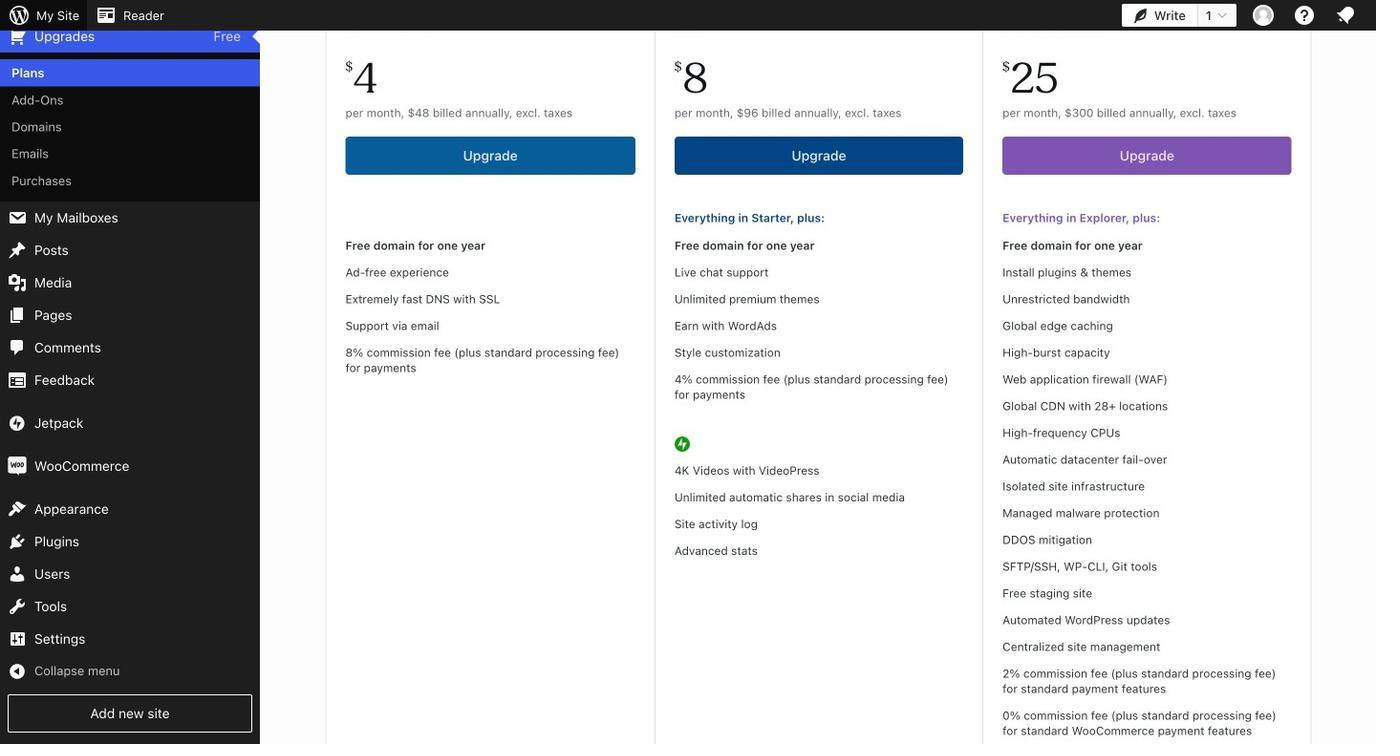 Task type: locate. For each thing, give the bounding box(es) containing it.
0 vertical spatial img image
[[8, 414, 27, 433]]

img image
[[8, 414, 27, 433], [8, 457, 27, 476]]

highest hourly views 0 image
[[162, 0, 252, 13]]

1 vertical spatial img image
[[8, 457, 27, 476]]

1 list item from the top
[[1368, 98, 1377, 167]]

manage your notifications image
[[1334, 4, 1357, 27]]

list item
[[1368, 98, 1377, 167], [1368, 197, 1377, 287], [1368, 287, 1377, 376], [1368, 376, 1377, 447]]

2 img image from the top
[[8, 457, 27, 476]]



Task type: vqa. For each thing, say whether or not it's contained in the screenshot.
second list item
yes



Task type: describe. For each thing, give the bounding box(es) containing it.
2 list item from the top
[[1368, 197, 1377, 287]]

my profile image
[[1253, 5, 1274, 26]]

4 list item from the top
[[1368, 376, 1377, 447]]

3 list item from the top
[[1368, 287, 1377, 376]]

help image
[[1293, 4, 1316, 27]]

1 img image from the top
[[8, 414, 27, 433]]



